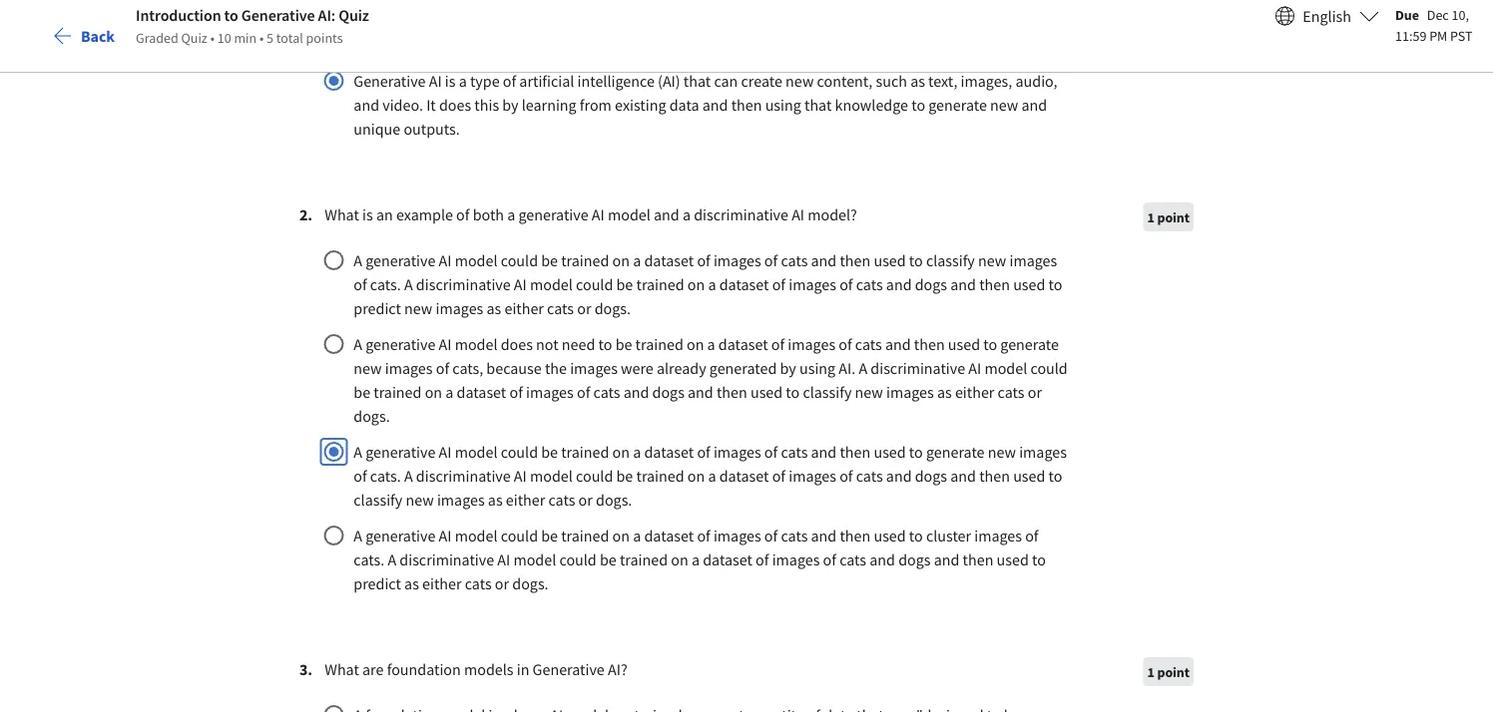 Task type: describe. For each thing, give the bounding box(es) containing it.
what is an example of both a generative ai model and a discriminative ai model?
[[325, 205, 857, 225]]

unique
[[354, 119, 400, 139]]

ai.
[[839, 358, 856, 378]]

classify inside a generative ai model could be trained on a dataset of images of cats and then used to classify new images of cats. a discriminative ai model could be trained on a dataset of images of cats and dogs and then used to predict new images as either cats or dogs.
[[926, 251, 975, 270]]

. for 2
[[308, 205, 312, 225]]

0 horizontal spatial dec
[[439, 330, 461, 348]]

1 vertical spatial introduction to generative ai: quiz
[[404, 171, 1031, 226]]

1 point for what is an example of both a generative ai model and a discriminative ai model?
[[1147, 209, 1190, 227]]

a inside generative ai is a type of artificial intelligence (ai) that can create new content, such as text, images, audio, and video. it does this by learning from existing data and then using that knowledge to generate new and unique outputs.
[[459, 71, 467, 91]]

dogs inside a generative ai model does not need to be trained on a dataset of images of cats and then used to generate new images of cats, because the images were already generated by using ai. a discriminative ai model could be trained on a dataset of images of cats and dogs and then used to classify new images as either cats or dogs.
[[652, 382, 685, 402]]

either inside a generative ai model could be trained on a dataset of images of cats and then used to classify new images of cats. a discriminative ai model could be trained on a dataset of images of cats and dogs and then used to predict new images as either cats or dogs.
[[504, 298, 544, 318]]

classify inside a generative ai model could be trained on a dataset of images of cats and then used to generate new images of cats. a discriminative ai model could be trained on a dataset of images of cats and dogs and then used to classify new images as either cats or dogs.
[[354, 490, 402, 510]]

dogs. inside a generative ai model could be trained on a dataset of images of cats and then used to classify new images of cats. a discriminative ai model could be trained on a dataset of images of cats and dogs and then used to predict new images as either cats or dogs.
[[595, 298, 631, 318]]

a generative ai model could be trained on a dataset of images of cats and then used to generate new images of cats. a discriminative ai model could be trained on a dataset of images of cats and dogs and then used to classify new images as either cats or dogs.
[[354, 442, 1070, 510]]

images,
[[961, 71, 1012, 91]]

english
[[1303, 6, 1351, 26]]

generated
[[709, 358, 777, 378]]

create
[[741, 71, 782, 91]]

or inside a generative ai model could be trained on a dataset of images of cats and then used to classify new images of cats. a discriminative ai model could be trained on a dataset of images of cats and dogs and then used to predict new images as either cats or dogs.
[[577, 298, 591, 318]]

such
[[876, 71, 907, 91]]

introduction to generative ai: quiz graded quiz • 10 min • 5 total points
[[136, 5, 369, 46]]

artificial
[[519, 71, 574, 91]]

discriminative inside a generative ai model could be trained on a dataset of images of cats and then used to classify new images of cats. a discriminative ai model could be trained on a dataset of images of cats and dogs and then used to predict new images as either cats or dogs.
[[416, 274, 511, 294]]

because
[[486, 358, 542, 378]]

0 horizontal spatial dec 10, 11:59 pm pst
[[439, 330, 561, 348]]

dogs inside a generative ai model could be trained on a dataset of images of cats and then used to cluster images of cats. a discriminative ai model could be trained on a dataset of images of cats and dogs and then used to predict as either cats or dogs.
[[898, 550, 931, 570]]

what are foundation models in generative ai?
[[325, 660, 631, 680]]

generate inside a generative ai model could be trained on a dataset of images of cats and then used to generate new images of cats. a discriminative ai model could be trained on a dataset of images of cats and dogs and then used to classify new images as either cats or dogs.
[[926, 442, 985, 462]]

or inside a generative ai model could be trained on a dataset of images of cats and then used to generate new images of cats. a discriminative ai model could be trained on a dataset of images of cats and dogs and then used to classify new images as either cats or dogs.
[[578, 490, 593, 510]]

1 for a
[[1147, 209, 1155, 227]]

a generative ai model does not need to be trained on a dataset of images of cats and then used to generate new images of cats, because the images were already generated by using ai. a discriminative ai model could be trained on a dataset of images of cats and dogs and then used to classify new images as either cats or dogs.
[[354, 334, 1071, 426]]

home image
[[406, 87, 422, 103]]

point for what is an example of both a generative ai model and a discriminative ai model?
[[1157, 209, 1190, 227]]

generative for a generative ai model could be trained on a dataset of images of cats and then used to classify new images of cats. a discriminative ai model could be trained on a dataset of images of cats and dogs and then used to predict new images as either cats or dogs.
[[365, 251, 436, 270]]

3
[[299, 660, 308, 680]]

cats. inside a generative ai model could be trained on a dataset of images of cats and then used to cluster images of cats. a discriminative ai model could be trained on a dataset of images of cats and dogs and then used to predict as either cats or dogs.
[[354, 550, 384, 570]]

to inside generative ai is a type of artificial intelligence (ai) that can create new content, such as text, images, audio, and video. it does this by learning from existing data and then using that knowledge to generate new and unique outputs.
[[911, 95, 925, 115]]

total
[[276, 28, 303, 46]]

dogs inside a generative ai model could be trained on a dataset of images of cats and then used to classify new images of cats. a discriminative ai model could be trained on a dataset of images of cats and dogs and then used to predict new images as either cats or dogs.
[[915, 274, 947, 294]]

pst inside the tunnel vision dialog
[[1450, 26, 1473, 44]]

1 vertical spatial due
[[404, 330, 428, 348]]

intelligence
[[577, 71, 655, 91]]

generative right both
[[518, 205, 588, 225]]

back
[[81, 26, 115, 46]]

week
[[456, 86, 488, 104]]

learning
[[522, 95, 577, 115]]

were
[[621, 358, 653, 378]]

80% or higher
[[460, 440, 541, 458]]

audio,
[[1015, 71, 1057, 91]]

introduction inside introduction to generative ai: reading
[[158, 219, 228, 236]]

an
[[376, 205, 393, 225]]

as inside generative ai is a type of artificial intelligence (ai) that can create new content, such as text, images, audio, and video. it does this by learning from existing data and then using that knowledge to generate new and unique outputs.
[[910, 71, 925, 91]]

text,
[[928, 71, 957, 91]]

back button
[[48, 0, 120, 72]]

ai?
[[608, 660, 627, 680]]

video.
[[382, 95, 423, 115]]

week 1
[[456, 86, 497, 104]]

1 • from the left
[[210, 28, 214, 46]]

or inside a generative ai model does not need to be trained on a dataset of images of cats and then used to generate new images of cats, because the images were already generated by using ai. a discriminative ai model could be trained on a dataset of images of cats and dogs and then used to classify new images as either cats or dogs.
[[1028, 382, 1042, 402]]

does inside generative ai is a type of artificial intelligence (ai) that can create new content, such as text, images, audio, and video. it does this by learning from existing data and then using that knowledge to generate new and unique outputs.
[[439, 95, 471, 115]]

ai inside generative ai is a type of artificial intelligence (ai) that can create new content, such as text, images, audio, and video. it does this by learning from existing data and then using that knowledge to generate new and unique outputs.
[[429, 71, 442, 91]]

1 vertical spatial that
[[804, 95, 832, 115]]

introduction to generative ai: reading
[[104, 219, 324, 254]]

in
[[517, 660, 529, 680]]

what for what are foundation models in generative ai?
[[325, 660, 359, 680]]

can
[[714, 71, 738, 91]]

generative ai is a type of artificial intelligence (ai) that can create new content, such as text, images, audio, and video. it does this by learning from existing data and then using that knowledge to generate new and unique outputs.
[[354, 71, 1061, 139]]

generate inside generative ai is a type of artificial intelligence (ai) that can create new content, such as text, images, audio, and video. it does this by learning from existing data and then using that knowledge to generate new and unique outputs.
[[928, 95, 987, 115]]

not
[[536, 334, 559, 354]]

foundation
[[387, 660, 461, 680]]

models
[[464, 660, 513, 680]]

dialog containing introduction to generative ai: quiz
[[0, 0, 1493, 713]]

english button
[[1267, 0, 1387, 48]]

as inside a generative ai model does not need to be trained on a dataset of images of cats and then used to generate new images of cats, because the images were already generated by using ai. a discriminative ai model could be trained on a dataset of images of cats and dogs and then used to classify new images as either cats or dogs.
[[937, 382, 952, 402]]

5
[[267, 28, 273, 46]]

pass
[[421, 440, 448, 458]]

classify inside a generative ai model does not need to be trained on a dataset of images of cats and then used to generate new images of cats, because the images were already generated by using ai. a discriminative ai model could be trained on a dataset of images of cats and dogs and then used to classify new images as either cats or dogs.
[[803, 382, 852, 402]]

to pass
[[404, 440, 448, 458]]

week 1 link
[[448, 77, 505, 113]]

dogs. inside a generative ai model does not need to be trained on a dataset of images of cats and then used to generate new images of cats, because the images were already generated by using ai. a discriminative ai model could be trained on a dataset of images of cats and dogs and then used to classify new images as either cats or dogs.
[[354, 406, 390, 426]]

generative inside introduction to generative ai: reading
[[245, 219, 306, 236]]

discriminative inside a generative ai model could be trained on a dataset of images of cats and then used to generate new images of cats. a discriminative ai model could be trained on a dataset of images of cats and dogs and then used to classify new images as either cats or dogs.
[[416, 466, 511, 486]]

group containing 2
[[299, 203, 1194, 596]]

1 for ai?
[[1147, 664, 1155, 682]]

already
[[657, 358, 706, 378]]

introduction to generative ai: reading link
[[48, 211, 372, 282]]

is inside generative ai is a type of artificial intelligence (ai) that can create new content, such as text, images, audio, and video. it does this by learning from existing data and then using that knowledge to generate new and unique outputs.
[[445, 71, 456, 91]]

it
[[426, 95, 436, 115]]

does inside a generative ai model does not need to be trained on a dataset of images of cats and then used to generate new images of cats, because the images were already generated by using ai. a discriminative ai model could be trained on a dataset of images of cats and dogs and then used to classify new images as either cats or dogs.
[[501, 334, 533, 354]]

this
[[474, 95, 499, 115]]

discriminative inside a generative ai model does not need to be trained on a dataset of images of cats and then used to generate new images of cats, because the images were already generated by using ai. a discriminative ai model could be trained on a dataset of images of cats and dogs and then used to classify new images as either cats or dogs.
[[871, 358, 965, 378]]

80%
[[460, 440, 485, 458]]

ai: inside 'introduction to generative ai: quiz graded quiz • 10 min • 5 total points'
[[318, 5, 335, 25]]

a generative ai model could be trained on a dataset of images of cats and then used to cluster images of cats. a discriminative ai model could be trained on a dataset of images of cats and dogs and then used to predict as either cats or dogs.
[[354, 526, 1049, 594]]

of inside generative ai is a type of artificial intelligence (ai) that can create new content, such as text, images, audio, and video. it does this by learning from existing data and then using that knowledge to generate new and unique outputs.
[[503, 71, 516, 91]]

graded
[[136, 28, 178, 46]]

submit your assignment
[[404, 298, 574, 318]]

either inside a generative ai model could be trained on a dataset of images of cats and then used to generate new images of cats. a discriminative ai model could be trained on a dataset of images of cats and dogs and then used to classify new images as either cats or dogs.
[[506, 490, 545, 510]]

cats,
[[452, 358, 483, 378]]

assignment
[[493, 298, 574, 318]]



Task type: locate. For each thing, give the bounding box(es) containing it.
1 point
[[1147, 209, 1190, 227], [1147, 664, 1190, 682]]

2 vertical spatial classify
[[354, 490, 402, 510]]

generative for a generative ai model could be trained on a dataset of images of cats and then used to generate new images of cats. a discriminative ai model could be trained on a dataset of images of cats and dogs and then used to classify new images as either cats or dogs.
[[365, 442, 436, 462]]

by inside a generative ai model does not need to be trained on a dataset of images of cats and then used to generate new images of cats, because the images were already generated by using ai. a discriminative ai model could be trained on a dataset of images of cats and dogs and then used to classify new images as either cats or dogs.
[[780, 358, 796, 378]]

0 vertical spatial predict
[[354, 298, 401, 318]]

does up because
[[501, 334, 533, 354]]

discriminative
[[694, 205, 788, 225], [416, 274, 511, 294], [871, 358, 965, 378], [416, 466, 511, 486], [400, 550, 494, 570]]

then inside generative ai is a type of artificial intelligence (ai) that can create new content, such as text, images, audio, and video. it does this by learning from existing data and then using that knowledge to generate new and unique outputs.
[[731, 95, 762, 115]]

point for what are foundation models in generative ai?
[[1157, 664, 1190, 682]]

ai: up points
[[318, 5, 335, 25]]

1 horizontal spatial 11:59
[[1395, 26, 1427, 44]]

dislike
[[509, 544, 550, 562]]

0 vertical spatial using
[[765, 95, 801, 115]]

1 vertical spatial pst
[[539, 330, 561, 348]]

like
[[428, 544, 453, 562]]

by
[[502, 95, 519, 115], [780, 358, 796, 378]]

as inside a generative ai model could be trained on a dataset of images of cats and then used to classify new images of cats. a discriminative ai model could be trained on a dataset of images of cats and dogs and then used to predict new images as either cats or dogs.
[[487, 298, 501, 318]]

ai
[[429, 71, 442, 91], [592, 205, 605, 225], [792, 205, 804, 225], [439, 251, 452, 270], [514, 274, 527, 294], [439, 334, 452, 354], [968, 358, 981, 378], [439, 442, 452, 462], [514, 466, 527, 486], [439, 526, 452, 546], [497, 550, 510, 570]]

.
[[308, 205, 312, 225], [308, 660, 312, 680]]

generate inside a generative ai model does not need to be trained on a dataset of images of cats and then used to generate new images of cats, because the images were already generated by using ai. a discriminative ai model could be trained on a dataset of images of cats and dogs and then used to classify new images as either cats or dogs.
[[1000, 334, 1059, 354]]

are
[[362, 660, 384, 680]]

(ai)
[[658, 71, 680, 91]]

0 vertical spatial dec 10, 11:59 pm pst
[[1395, 5, 1473, 44]]

11:59 up because
[[484, 330, 515, 348]]

1 vertical spatial does
[[501, 334, 533, 354]]

a generative ai model could be trained on a dataset of images of cats and then used to classify new images of cats. a discriminative ai model could be trained on a dataset of images of cats and dogs and then used to predict new images as either cats or dogs.
[[354, 251, 1066, 318]]

2 . from the top
[[308, 660, 312, 680]]

1 vertical spatial what
[[325, 660, 359, 680]]

using inside generative ai is a type of artificial intelligence (ai) that can create new content, such as text, images, audio, and video. it does this by learning from existing data and then using that knowledge to generate new and unique outputs.
[[765, 95, 801, 115]]

menu item
[[1074, 20, 1203, 85]]

1 horizontal spatial dec
[[1427, 5, 1449, 23]]

3 .
[[299, 660, 312, 680]]

1
[[490, 86, 497, 104], [1147, 209, 1155, 227], [1147, 664, 1155, 682]]

predict inside a generative ai model could be trained on a dataset of images of cats and then used to cluster images of cats. a discriminative ai model could be trained on a dataset of images of cats and dogs and then used to predict as either cats or dogs.
[[354, 574, 401, 594]]

discriminative inside a generative ai model could be trained on a dataset of images of cats and then used to cluster images of cats. a discriminative ai model could be trained on a dataset of images of cats and dogs and then used to predict as either cats or dogs.
[[400, 550, 494, 570]]

cats. up like button
[[370, 466, 401, 486]]

2 what from the top
[[325, 660, 359, 680]]

generative inside generative ai is a type of artificial intelligence (ai) that can create new content, such as text, images, audio, and video. it does this by learning from existing data and then using that knowledge to generate new and unique outputs.
[[354, 71, 426, 91]]

0 vertical spatial classify
[[926, 251, 975, 270]]

submit
[[404, 298, 455, 318]]

generative for a generative ai model does not need to be trained on a dataset of images of cats and then used to generate new images of cats, because the images were already generated by using ai. a discriminative ai model could be trained on a dataset of images of cats and dogs and then used to classify new images as either cats or dogs.
[[365, 334, 436, 354]]

to inside 'introduction to generative ai: quiz graded quiz • 10 min • 5 total points'
[[224, 5, 238, 25]]

dataset
[[644, 251, 694, 270], [719, 274, 769, 294], [718, 334, 768, 354], [457, 382, 506, 402], [644, 442, 694, 462], [719, 466, 769, 486], [644, 526, 694, 546], [703, 550, 752, 570]]

1 vertical spatial classify
[[803, 382, 852, 402]]

1 vertical spatial predict
[[354, 574, 401, 594]]

11:59 inside 'dec 10, 11:59 pm pst'
[[1395, 26, 1427, 44]]

• left 10
[[210, 28, 214, 46]]

0 horizontal spatial •
[[210, 28, 214, 46]]

0 vertical spatial 1
[[490, 86, 497, 104]]

0 vertical spatial point
[[1157, 209, 1190, 227]]

ai: right 2
[[310, 219, 324, 236]]

. left 'an'
[[308, 205, 312, 225]]

dogs inside a generative ai model could be trained on a dataset of images of cats and then used to generate new images of cats. a discriminative ai model could be trained on a dataset of images of cats and dogs and then used to classify new images as either cats or dogs.
[[915, 466, 947, 486]]

generative left 80%
[[365, 442, 436, 462]]

11:59 right english button
[[1395, 26, 1427, 44]]

due right the 'english'
[[1395, 5, 1419, 23]]

discriminative up your
[[416, 274, 511, 294]]

on
[[612, 251, 630, 270], [687, 274, 705, 294], [687, 334, 704, 354], [425, 382, 442, 402], [612, 442, 630, 462], [687, 466, 705, 486], [612, 526, 630, 546], [671, 550, 688, 570]]

by inside generative ai is a type of artificial intelligence (ai) that can create new content, such as text, images, audio, and video. it does this by learning from existing data and then using that knowledge to generate new and unique outputs.
[[502, 95, 519, 115]]

could inside a generative ai model does not need to be trained on a dataset of images of cats and then used to generate new images of cats, because the images were already generated by using ai. a discriminative ai model could be trained on a dataset of images of cats and dogs and then used to classify new images as either cats or dogs.
[[1030, 358, 1068, 378]]

dec 10, 11:59 pm pst
[[1395, 5, 1473, 44], [439, 330, 561, 348]]

10, inside the tunnel vision dialog
[[1452, 5, 1469, 23]]

1 vertical spatial pm
[[518, 330, 536, 348]]

using inside a generative ai model does not need to be trained on a dataset of images of cats and then used to generate new images of cats, because the images were already generated by using ai. a discriminative ai model could be trained on a dataset of images of cats and dogs and then used to classify new images as either cats or dogs.
[[799, 358, 835, 378]]

what
[[325, 205, 359, 225], [325, 660, 359, 680]]

dogs. inside a generative ai model could be trained on a dataset of images of cats and then used to generate new images of cats. a discriminative ai model could be trained on a dataset of images of cats and dogs and then used to classify new images as either cats or dogs.
[[596, 490, 632, 510]]

0 vertical spatial dec
[[1427, 5, 1449, 23]]

1 vertical spatial 10,
[[464, 330, 481, 348]]

discriminative down 80%
[[416, 466, 511, 486]]

1 point from the top
[[1157, 209, 1190, 227]]

model?
[[808, 205, 857, 225]]

1 vertical spatial by
[[780, 358, 796, 378]]

to
[[224, 5, 238, 25], [605, 86, 617, 104], [911, 95, 925, 115], [642, 171, 680, 226], [231, 219, 242, 236], [909, 251, 923, 270], [1048, 274, 1062, 294], [598, 334, 612, 354], [983, 334, 997, 354], [786, 382, 800, 402], [909, 442, 923, 462], [1048, 466, 1062, 486], [909, 526, 923, 546], [1032, 550, 1046, 570]]

dec
[[1427, 5, 1449, 23], [439, 330, 461, 348]]

generative inside 'introduction to generative ai: quiz graded quiz • 10 min • 5 total points'
[[241, 5, 315, 25]]

need
[[562, 334, 595, 354]]

data
[[669, 95, 699, 115]]

2 predict from the top
[[354, 574, 401, 594]]

introduction to generative ai: quiz
[[529, 86, 730, 104], [404, 171, 1031, 226]]

0 vertical spatial 1 point
[[1147, 209, 1190, 227]]

•
[[210, 28, 214, 46], [259, 28, 264, 46]]

due
[[1395, 5, 1419, 23], [404, 330, 428, 348]]

1 horizontal spatial dec 10, 11:59 pm pst
[[1395, 5, 1473, 44]]

either inside a generative ai model does not need to be trained on a dataset of images of cats and then used to generate new images of cats, because the images were already generated by using ai. a discriminative ai model could be trained on a dataset of images of cats and dogs and then used to classify new images as either cats or dogs.
[[955, 382, 994, 402]]

1 . from the top
[[308, 205, 312, 225]]

that up data
[[683, 71, 711, 91]]

min
[[234, 28, 257, 46]]

does right it
[[439, 95, 471, 115]]

like button
[[396, 535, 461, 571]]

0 vertical spatial generate
[[928, 95, 987, 115]]

higher
[[503, 440, 541, 458]]

could
[[501, 251, 538, 270], [576, 274, 613, 294], [1030, 358, 1068, 378], [501, 442, 538, 462], [576, 466, 613, 486], [501, 526, 538, 546], [559, 550, 597, 570]]

1 vertical spatial point
[[1157, 664, 1190, 682]]

to inside introduction to generative ai: reading
[[231, 219, 242, 236]]

1 horizontal spatial classify
[[803, 382, 852, 402]]

group containing a generative ai model could be trained on a dataset of images of cats and then used to classify new images of cats. a discriminative ai model could be trained on a dataset of images of cats and dogs and then used to predict new images as either cats or dogs.
[[322, 245, 1079, 596]]

discriminative right "ai."
[[871, 358, 965, 378]]

1 what from the top
[[325, 205, 359, 225]]

cats. inside a generative ai model could be trained on a dataset of images of cats and then used to classify new images of cats. a discriminative ai model could be trained on a dataset of images of cats and dogs and then used to predict new images as either cats or dogs.
[[370, 274, 401, 294]]

0 vertical spatial due
[[1395, 5, 1419, 23]]

0 horizontal spatial that
[[683, 71, 711, 91]]

1 predict from the top
[[354, 298, 401, 318]]

pst
[[1450, 26, 1473, 44], [539, 330, 561, 348]]

generative
[[241, 5, 315, 25], [354, 71, 426, 91], [620, 86, 683, 104], [688, 171, 885, 226], [245, 219, 306, 236], [533, 660, 605, 680]]

2 1 point from the top
[[1147, 664, 1190, 682]]

0 horizontal spatial due
[[404, 330, 428, 348]]

1 vertical spatial 1 point
[[1147, 664, 1190, 682]]

images
[[714, 251, 761, 270], [1010, 251, 1057, 270], [789, 274, 836, 294], [436, 298, 483, 318], [788, 334, 835, 354], [385, 358, 433, 378], [570, 358, 618, 378], [526, 382, 574, 402], [886, 382, 934, 402], [714, 442, 761, 462], [1019, 442, 1067, 462], [789, 466, 836, 486], [437, 490, 485, 510], [714, 526, 761, 546], [974, 526, 1022, 546], [772, 550, 820, 570]]

generative inside a generative ai model could be trained on a dataset of images of cats and then used to generate new images of cats. a discriminative ai model could be trained on a dataset of images of cats and dogs and then used to classify new images as either cats or dogs.
[[365, 442, 436, 462]]

that down content,
[[804, 95, 832, 115]]

ai:
[[318, 5, 335, 25], [686, 86, 701, 104], [894, 171, 940, 226], [310, 219, 324, 236]]

0 horizontal spatial classify
[[354, 490, 402, 510]]

Search in course text field
[[175, 12, 474, 48]]

what for what is an example of both a generative ai model and a discriminative ai model?
[[325, 205, 359, 225]]

2 horizontal spatial classify
[[926, 251, 975, 270]]

. for 3
[[308, 660, 312, 680]]

as inside a generative ai model could be trained on a dataset of images of cats and then used to generate new images of cats. a discriminative ai model could be trained on a dataset of images of cats and dogs and then used to classify new images as either cats or dogs.
[[488, 490, 503, 510]]

cluster
[[926, 526, 971, 546]]

what left are
[[325, 660, 359, 680]]

cats
[[781, 251, 808, 270], [856, 274, 883, 294], [547, 298, 574, 318], [855, 334, 882, 354], [593, 382, 620, 402], [998, 382, 1025, 402], [781, 442, 808, 462], [856, 466, 883, 486], [548, 490, 575, 510], [781, 526, 808, 546], [839, 550, 866, 570], [465, 574, 492, 594]]

dislike button
[[477, 535, 558, 571]]

0 horizontal spatial by
[[502, 95, 519, 115]]

10
[[217, 28, 231, 46]]

1 vertical spatial 1
[[1147, 209, 1155, 227]]

dec 10, 11:59 pm pst inside the tunnel vision dialog
[[1395, 5, 1473, 44]]

be
[[541, 251, 558, 270], [616, 274, 633, 294], [615, 334, 632, 354], [354, 382, 370, 402], [541, 442, 558, 462], [616, 466, 633, 486], [541, 526, 558, 546], [600, 550, 617, 570]]

1 horizontal spatial due
[[1395, 5, 1419, 23]]

2 vertical spatial generate
[[926, 442, 985, 462]]

cats. left like button
[[354, 550, 384, 570]]

classify
[[926, 251, 975, 270], [803, 382, 852, 402], [354, 490, 402, 510]]

1 vertical spatial using
[[799, 358, 835, 378]]

introduction inside 'introduction to generative ai: quiz graded quiz • 10 min • 5 total points'
[[136, 5, 221, 25]]

generative for a generative ai model could be trained on a dataset of images of cats and then used to cluster images of cats. a discriminative ai model could be trained on a dataset of images of cats and dogs and then used to predict as either cats or dogs.
[[365, 526, 436, 546]]

1 vertical spatial cats.
[[370, 466, 401, 486]]

type
[[470, 71, 500, 91]]

generative down submit
[[365, 334, 436, 354]]

predict left submit
[[354, 298, 401, 318]]

1 horizontal spatial by
[[780, 358, 796, 378]]

1 vertical spatial dec
[[439, 330, 461, 348]]

0 horizontal spatial 11:59
[[484, 330, 515, 348]]

your
[[458, 298, 490, 318]]

does
[[439, 95, 471, 115], [501, 334, 533, 354]]

either
[[504, 298, 544, 318], [955, 382, 994, 402], [506, 490, 545, 510], [422, 574, 462, 594]]

0 vertical spatial pm
[[1429, 26, 1447, 44]]

2 .
[[299, 205, 312, 225]]

coursera image
[[24, 16, 151, 48]]

to
[[404, 440, 418, 458]]

is
[[445, 71, 456, 91], [362, 205, 373, 225]]

1 inside week 1 link
[[490, 86, 497, 104]]

predict inside a generative ai model could be trained on a dataset of images of cats and then used to classify new images of cats. a discriminative ai model could be trained on a dataset of images of cats and dogs and then used to predict new images as either cats or dogs.
[[354, 298, 401, 318]]

1 1 point from the top
[[1147, 209, 1190, 227]]

discriminative up a generative ai model could be trained on a dataset of images of cats and then used to classify new images of cats. a discriminative ai model could be trained on a dataset of images of cats and dogs and then used to predict new images as either cats or dogs.
[[694, 205, 788, 225]]

generate
[[928, 95, 987, 115], [1000, 334, 1059, 354], [926, 442, 985, 462]]

0 vertical spatial by
[[502, 95, 519, 115]]

model
[[608, 205, 651, 225], [455, 251, 498, 270], [530, 274, 573, 294], [455, 334, 498, 354], [984, 358, 1027, 378], [455, 442, 498, 462], [530, 466, 573, 486], [455, 526, 498, 546], [513, 550, 556, 570]]

group
[[299, 203, 1194, 596], [322, 245, 1079, 596], [299, 658, 1194, 713]]

0 vertical spatial cats.
[[370, 274, 401, 294]]

2 • from the left
[[259, 28, 264, 46]]

existing
[[615, 95, 666, 115]]

from
[[580, 95, 612, 115]]

1 point for what are foundation models in generative ai?
[[1147, 664, 1190, 682]]

1 horizontal spatial is
[[445, 71, 456, 91]]

both
[[473, 205, 504, 225]]

is inside group
[[362, 205, 373, 225]]

1 horizontal spatial pm
[[1429, 26, 1447, 44]]

pm inside the tunnel vision dialog
[[1429, 26, 1447, 44]]

2
[[299, 205, 308, 225]]

dialog
[[0, 0, 1493, 713]]

ai: inside introduction to generative ai: reading
[[310, 219, 324, 236]]

1 horizontal spatial that
[[804, 95, 832, 115]]

0 horizontal spatial is
[[362, 205, 373, 225]]

or
[[577, 298, 591, 318], [1028, 382, 1042, 402], [488, 440, 500, 458], [578, 490, 593, 510], [495, 574, 509, 594]]

or inside a generative ai model could be trained on a dataset of images of cats and then used to cluster images of cats. a discriminative ai model could be trained on a dataset of images of cats and dogs and then used to predict as either cats or dogs.
[[495, 574, 509, 594]]

2 vertical spatial cats.
[[354, 550, 384, 570]]

outputs.
[[404, 119, 460, 139]]

0 horizontal spatial pm
[[518, 330, 536, 348]]

cats. inside a generative ai model could be trained on a dataset of images of cats and then used to generate new images of cats. a discriminative ai model could be trained on a dataset of images of cats and dogs and then used to classify new images as either cats or dogs.
[[370, 466, 401, 486]]

1 horizontal spatial pst
[[1450, 26, 1473, 44]]

0 horizontal spatial pst
[[539, 330, 561, 348]]

discriminative left dislike
[[400, 550, 494, 570]]

using left "ai."
[[799, 358, 835, 378]]

. left are
[[308, 660, 312, 680]]

knowledge
[[835, 95, 908, 115]]

introduction to generative ai: quiz link
[[521, 77, 738, 113]]

1 horizontal spatial 10,
[[1452, 5, 1469, 23]]

0 vertical spatial pst
[[1450, 26, 1473, 44]]

0 vertical spatial 10,
[[1452, 5, 1469, 23]]

is left 'an'
[[362, 205, 373, 225]]

example
[[396, 205, 453, 225]]

0 horizontal spatial does
[[439, 95, 471, 115]]

cats. for classify
[[370, 466, 401, 486]]

0 vertical spatial 11:59
[[1395, 26, 1427, 44]]

as inside a generative ai model could be trained on a dataset of images of cats and then used to cluster images of cats. a discriminative ai model could be trained on a dataset of images of cats and dogs and then used to predict as either cats or dogs.
[[404, 574, 419, 594]]

• left 5 on the left of the page
[[259, 28, 264, 46]]

0 vertical spatial is
[[445, 71, 456, 91]]

2 point from the top
[[1157, 664, 1190, 682]]

cats.
[[370, 274, 401, 294], [370, 466, 401, 486], [354, 550, 384, 570]]

ai: right (ai)
[[686, 86, 701, 104]]

cats. for predict
[[370, 274, 401, 294]]

1 vertical spatial dec 10, 11:59 pm pst
[[439, 330, 561, 348]]

predict down like button
[[354, 574, 401, 594]]

0 vertical spatial what
[[325, 205, 359, 225]]

0 horizontal spatial 10,
[[464, 330, 481, 348]]

generative inside a generative ai model could be trained on a dataset of images of cats and then used to cluster images of cats. a discriminative ai model could be trained on a dataset of images of cats and dogs and then used to predict as either cats or dogs.
[[365, 526, 436, 546]]

generative inside a generative ai model does not need to be trained on a dataset of images of cats and then used to generate new images of cats, because the images were already generated by using ai. a discriminative ai model could be trained on a dataset of images of cats and dogs and then used to classify new images as either cats or dogs.
[[365, 334, 436, 354]]

1 vertical spatial .
[[308, 660, 312, 680]]

0 vertical spatial introduction to generative ai: quiz
[[529, 86, 730, 104]]

point
[[1157, 209, 1190, 227], [1157, 664, 1190, 682]]

using
[[765, 95, 801, 115], [799, 358, 835, 378]]

content,
[[817, 71, 873, 91]]

the
[[545, 358, 567, 378]]

dec inside the tunnel vision dialog
[[1427, 5, 1449, 23]]

generative inside group
[[533, 660, 605, 680]]

0 vertical spatial that
[[683, 71, 711, 91]]

tunnel vision dialog
[[0, 0, 1493, 713]]

either inside a generative ai model could be trained on a dataset of images of cats and then used to cluster images of cats. a discriminative ai model could be trained on a dataset of images of cats and dogs and then used to predict as either cats or dogs.
[[422, 574, 462, 594]]

that
[[683, 71, 711, 91], [804, 95, 832, 115]]

by right this
[[502, 95, 519, 115]]

due down submit
[[404, 330, 428, 348]]

is left "week"
[[445, 71, 456, 91]]

generative down to
[[365, 526, 436, 546]]

0 vertical spatial does
[[439, 95, 471, 115]]

new
[[786, 71, 814, 91], [990, 95, 1018, 115], [978, 251, 1006, 270], [404, 298, 432, 318], [354, 358, 382, 378], [855, 382, 883, 402], [988, 442, 1016, 462], [406, 490, 434, 510]]

using down create
[[765, 95, 801, 115]]

generative down 'an'
[[365, 251, 436, 270]]

of
[[503, 71, 516, 91], [456, 205, 470, 225], [697, 251, 710, 270], [764, 251, 778, 270], [354, 274, 367, 294], [772, 274, 785, 294], [839, 274, 853, 294], [771, 334, 785, 354], [839, 334, 852, 354], [436, 358, 449, 378], [509, 382, 523, 402], [577, 382, 590, 402], [697, 442, 710, 462], [764, 442, 778, 462], [354, 466, 367, 486], [772, 466, 785, 486], [839, 466, 853, 486], [697, 526, 710, 546], [764, 526, 778, 546], [1025, 526, 1038, 546], [756, 550, 769, 570], [823, 550, 836, 570]]

cats. down 'an'
[[370, 274, 401, 294]]

dogs
[[915, 274, 947, 294], [652, 382, 685, 402], [915, 466, 947, 486], [898, 550, 931, 570]]

group containing 3
[[299, 658, 1194, 713]]

reading
[[104, 237, 149, 254]]

1 vertical spatial is
[[362, 205, 373, 225]]

what right 2 .
[[325, 205, 359, 225]]

2 vertical spatial 1
[[1147, 664, 1155, 682]]

1 vertical spatial 11:59
[[484, 330, 515, 348]]

generative inside a generative ai model could be trained on a dataset of images of cats and then used to classify new images of cats. a discriminative ai model could be trained on a dataset of images of cats and dogs and then used to predict new images as either cats or dogs.
[[365, 251, 436, 270]]

a
[[459, 71, 467, 91], [507, 205, 515, 225], [683, 205, 691, 225], [633, 251, 641, 270], [708, 274, 716, 294], [707, 334, 715, 354], [445, 382, 453, 402], [633, 442, 641, 462], [708, 466, 716, 486], [633, 526, 641, 546], [692, 550, 700, 570]]

points
[[306, 28, 343, 46]]

due inside the tunnel vision dialog
[[1395, 5, 1419, 23]]

ai: right model?
[[894, 171, 940, 226]]

predict
[[354, 298, 401, 318], [354, 574, 401, 594]]

dogs.
[[595, 298, 631, 318], [354, 406, 390, 426], [596, 490, 632, 510], [512, 574, 548, 594]]

pm
[[1429, 26, 1447, 44], [518, 330, 536, 348]]

1 horizontal spatial •
[[259, 28, 264, 46]]

then
[[731, 95, 762, 115], [840, 251, 871, 270], [979, 274, 1010, 294], [914, 334, 945, 354], [717, 382, 747, 402], [840, 442, 871, 462], [979, 466, 1010, 486], [840, 526, 871, 546], [963, 550, 993, 570]]

1 vertical spatial generate
[[1000, 334, 1059, 354]]

dogs. inside a generative ai model could be trained on a dataset of images of cats and then used to cluster images of cats. a discriminative ai model could be trained on a dataset of images of cats and dogs and then used to predict as either cats or dogs.
[[512, 574, 548, 594]]

1 horizontal spatial does
[[501, 334, 533, 354]]

by right generated
[[780, 358, 796, 378]]

0 vertical spatial .
[[308, 205, 312, 225]]



Task type: vqa. For each thing, say whether or not it's contained in the screenshot.
the bottom .
yes



